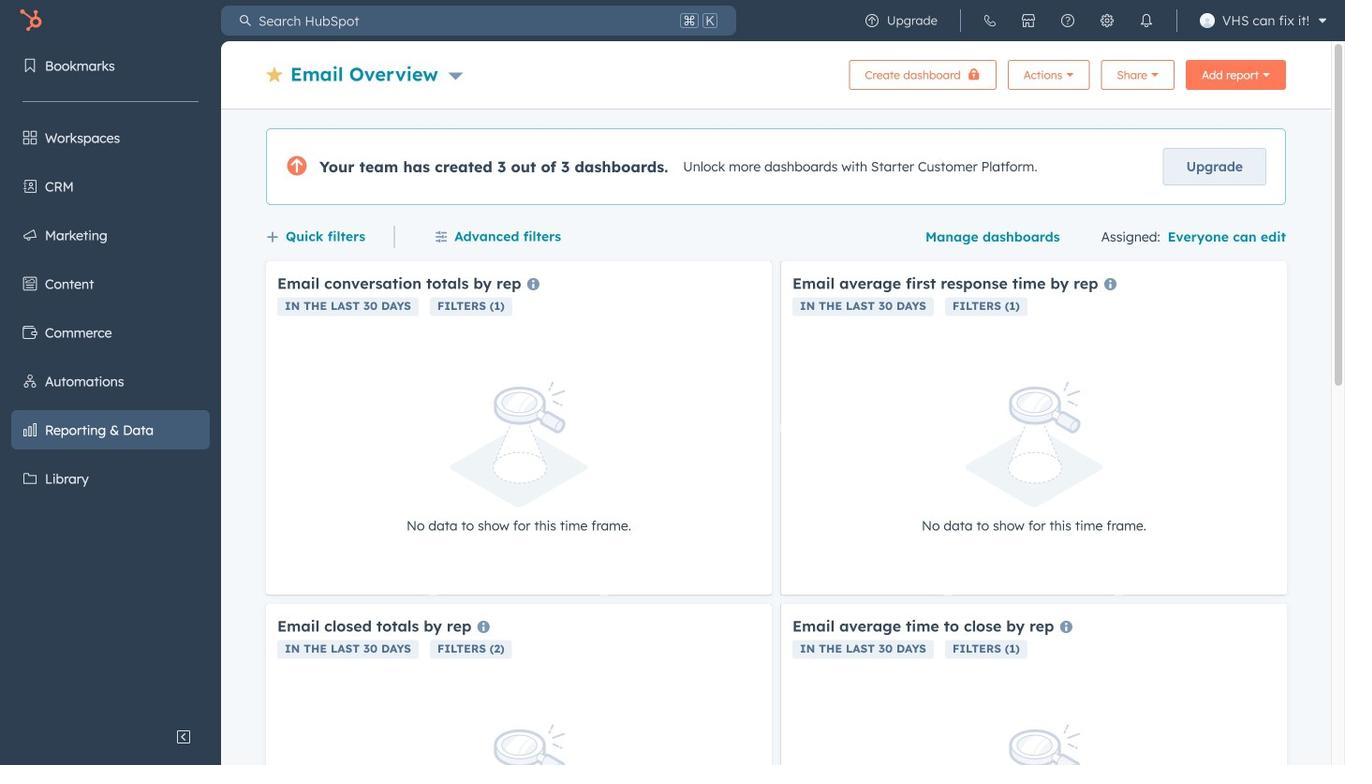 Task type: describe. For each thing, give the bounding box(es) containing it.
0 horizontal spatial menu
[[0, 41, 221, 719]]

email average first response time by rep element
[[781, 261, 1287, 595]]

terry turtle image
[[1200, 13, 1215, 28]]

Search HubSpot search field
[[251, 6, 676, 36]]

email average time to close by rep element
[[781, 604, 1287, 765]]

help image
[[1060, 13, 1075, 28]]

notifications image
[[1139, 13, 1154, 28]]



Task type: locate. For each thing, give the bounding box(es) containing it.
settings image
[[1100, 13, 1115, 28]]

1 horizontal spatial menu
[[853, 0, 1334, 41]]

banner
[[266, 54, 1286, 90]]

bookmarks primary navigation item image
[[22, 58, 37, 73]]

menu
[[853, 0, 1334, 41], [0, 41, 221, 719]]

marketplaces image
[[1021, 13, 1036, 28]]

email closed totals by rep element
[[266, 604, 772, 765]]

email conversation totals by rep element
[[266, 261, 772, 595]]



Task type: vqa. For each thing, say whether or not it's contained in the screenshot.
navigation containing Profile
no



